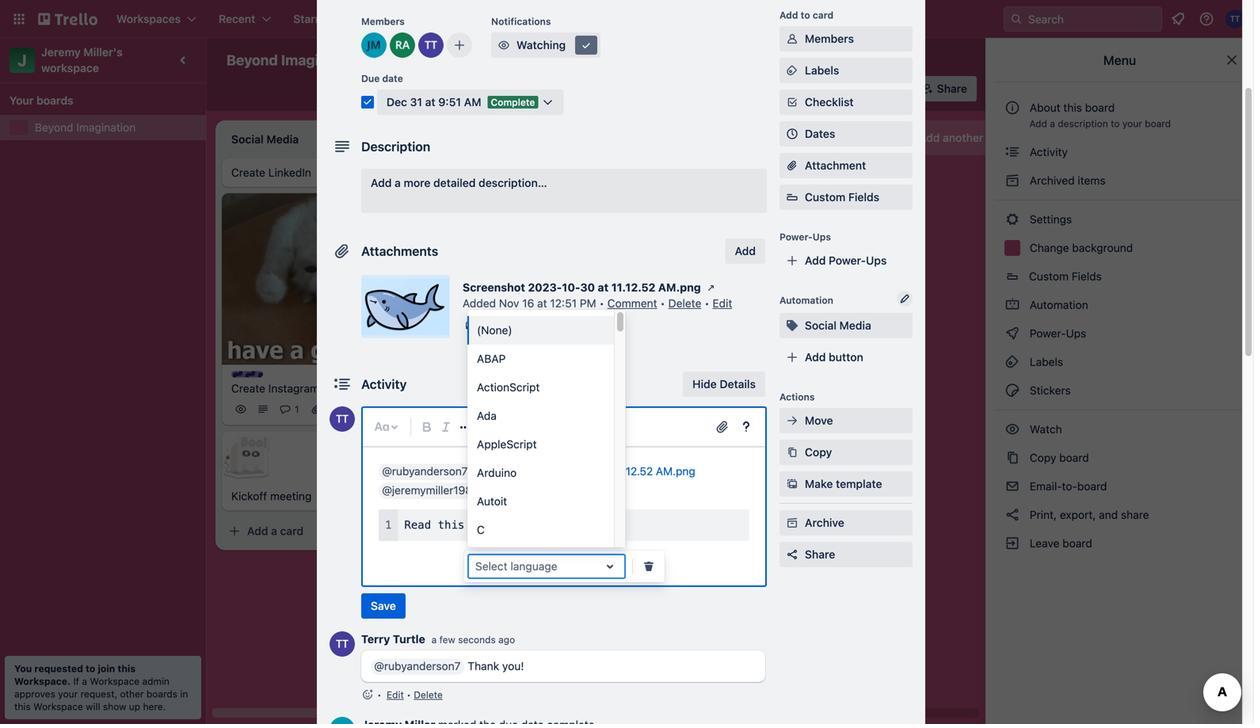 Task type: describe. For each thing, give the bounding box(es) containing it.
1 horizontal spatial share
[[937, 82, 967, 95]]

dec for dec 31 at 9:51 am
[[387, 95, 407, 109]]

@rubyanderson7 for @rubyanderson7 thank you!
[[374, 660, 461, 673]]

0 horizontal spatial beyond imagination
[[35, 121, 136, 134]]

2 vertical spatial terry turtle (terryturtle) image
[[580, 384, 599, 403]]

primary element
[[0, 0, 1254, 38]]

2 vertical spatial power-
[[1030, 327, 1066, 340]]

copy for copy board
[[1030, 451, 1056, 464]]

add a more detailed description…
[[371, 176, 547, 189]]

kickoff meeting link
[[231, 489, 415, 504]]

board up "print, export, and share"
[[1077, 480, 1107, 493]]

1 horizontal spatial ruby anderson (rubyanderson7) image
[[888, 78, 910, 100]]

your inside about this board add a description to your board
[[1123, 118, 1142, 129]]

create linkedin link
[[231, 165, 415, 181]]

a inside 'link'
[[395, 176, 401, 189]]

1 horizontal spatial power-
[[829, 254, 866, 267]]

few
[[439, 634, 455, 645]]

archive link
[[780, 510, 913, 536]]

save
[[371, 599, 396, 612]]

here.
[[143, 701, 166, 712]]

actions
[[780, 391, 815, 403]]

back to home image
[[38, 6, 97, 32]]

sm image for social media
[[784, 318, 800, 334]]

added
[[463, 297, 496, 310]]

copy link
[[780, 440, 913, 465]]

12:51
[[550, 297, 577, 310]]

0 vertical spatial members
[[361, 16, 405, 27]]

sm image for labels
[[1005, 354, 1021, 370]]

1 horizontal spatial to
[[801, 10, 810, 21]]

1 vertical spatial imagination
[[76, 121, 136, 134]]

a inside if a workspace admin approves your request, other boards in this workspace will show up here.
[[82, 676, 87, 687]]

color: purple, title: none image
[[231, 371, 263, 378]]

social
[[805, 319, 837, 332]]

turtle
[[393, 633, 425, 646]]

0 horizontal spatial labels link
[[780, 58, 913, 83]]

0 horizontal spatial delete link
[[414, 689, 443, 700]]

print, export, and share
[[1027, 508, 1149, 521]]

change background link
[[995, 235, 1245, 261]]

0 vertical spatial 10-
[[562, 281, 580, 294]]

31 for dec 31
[[518, 366, 528, 377]]

watch link
[[995, 417, 1245, 442]]

sm image for settings link
[[1005, 212, 1021, 227]]

workspace visible
[[430, 53, 525, 67]]

add button
[[725, 238, 765, 264]]

your boards
[[10, 94, 73, 107]]

create for create linkedin
[[231, 166, 265, 179]]

board link
[[537, 48, 605, 73]]

screenshot 2023-10-30 at 11.12.52 am.png
[[463, 281, 701, 294]]

notifications
[[491, 16, 551, 27]]

star or unstar board image
[[379, 54, 392, 67]]

custom for menu
[[1029, 270, 1069, 283]]

other
[[120, 689, 144, 700]]

admin
[[142, 676, 170, 687]]

cover
[[525, 319, 554, 332]]

this inside 'main content area, start typing to enter text.' "text field"
[[438, 519, 465, 532]]

ruby anderson (rubyanderson7) image
[[624, 384, 643, 403]]

0 vertical spatial labels
[[805, 64, 839, 77]]

add power-ups
[[805, 254, 887, 267]]

visible
[[491, 53, 525, 67]]

pm
[[580, 297, 596, 310]]

mark due date as complete image
[[361, 96, 374, 109]]

change
[[1030, 241, 1069, 254]]

archived items
[[1027, 174, 1106, 187]]

sm image for watch
[[1005, 422, 1021, 437]]

sm image for the "remove cover" "link"
[[463, 318, 479, 334]]

am.png inside @rubyanderson7 screenshot 2023-10-30 at 11.12.52 am.png @jeremymiller198 rest assured!
[[656, 465, 695, 478]]

in
[[180, 689, 188, 700]]

1 vertical spatial share
[[805, 548, 835, 561]]

1 horizontal spatial activity
[[1027, 145, 1068, 158]]

card for create from template… icon for top the add a card "button"
[[505, 423, 529, 436]]

sm image for automation
[[1005, 297, 1021, 313]]

c
[[477, 523, 485, 536]]

applescript
[[477, 438, 537, 451]]

thinking
[[456, 175, 500, 189]]

0 vertical spatial 2023-
[[528, 281, 562, 294]]

sm image for checklist link
[[784, 94, 800, 110]]

•
[[407, 689, 411, 700]]

background
[[1072, 241, 1133, 254]]

16
[[522, 297, 534, 310]]

boards inside if a workspace admin approves your request, other boards in this workspace will show up here.
[[146, 689, 177, 700]]

read
[[404, 519, 431, 532]]

1 horizontal spatial jeremy miller (jeremymiller198) image
[[602, 384, 621, 403]]

at inside @rubyanderson7 screenshot 2023-10-30 at 11.12.52 am.png @jeremymiller198 rest assured!
[[600, 465, 610, 478]]

items
[[1078, 174, 1106, 187]]

board up to-
[[1059, 451, 1089, 464]]

c c++
[[477, 523, 499, 565]]

hide details
[[693, 378, 756, 391]]

to inside you requested to join this workspace.
[[86, 663, 95, 674]]

hide
[[693, 378, 717, 391]]

abap
[[477, 352, 506, 365]]

31 for dec 31 at 9:51 am
[[410, 95, 422, 109]]

make template link
[[780, 471, 913, 497]]

description
[[1058, 118, 1108, 129]]

1 horizontal spatial add a card
[[472, 423, 529, 436]]

create for create instagram
[[231, 382, 265, 395]]

template
[[836, 477, 882, 490]]

1 horizontal spatial automation
[[1027, 298, 1088, 311]]

remove
[[482, 319, 522, 332]]

email-to-board
[[1027, 480, 1107, 493]]

0 vertical spatial card
[[813, 10, 834, 21]]

imagination inside board name "text box"
[[281, 52, 362, 69]]

description
[[361, 139, 430, 154]]

0 vertical spatial 11.12.52
[[611, 281, 656, 294]]

hide details link
[[683, 372, 765, 397]]

0 horizontal spatial activity
[[361, 377, 407, 392]]

open information menu image
[[1199, 11, 1215, 27]]

add reaction image
[[361, 687, 374, 703]]

complete
[[491, 97, 535, 108]]

attachments
[[361, 244, 438, 259]]

0 horizontal spatial ups
[[813, 231, 831, 242]]

watching button
[[491, 32, 601, 58]]

add button
[[805, 351, 864, 364]]

sm image inside "move" link
[[784, 413, 800, 429]]

sm image for archived items link
[[1005, 173, 1021, 189]]

request,
[[81, 689, 117, 700]]

beyond inside board name "text box"
[[227, 52, 278, 69]]

terry turtle a few seconds ago
[[361, 633, 515, 646]]

this inside you requested to join this workspace.
[[118, 663, 136, 674]]

power-ups link
[[995, 321, 1245, 346]]

create for create
[[469, 12, 504, 25]]

sm image for copy link
[[784, 444, 800, 460]]

0 vertical spatial screenshot
[[463, 281, 525, 294]]

1 horizontal spatial labels
[[1027, 355, 1063, 368]]

ada
[[477, 409, 497, 422]]

workspace visible button
[[401, 48, 534, 73]]

you requested to join this workspace.
[[14, 663, 136, 687]]

change background
[[1027, 241, 1133, 254]]

screenshot inside @rubyanderson7 screenshot 2023-10-30 at 11.12.52 am.png @jeremymiller198 rest assured!
[[475, 465, 532, 478]]

detailed
[[433, 176, 476, 189]]

1 horizontal spatial edit link
[[713, 297, 732, 310]]

0 horizontal spatial workspace
[[33, 701, 83, 712]]

1 vertical spatial add a card
[[247, 525, 304, 538]]

Mark due date as complete checkbox
[[361, 96, 374, 109]]

board down export,
[[1063, 537, 1092, 550]]

0 vertical spatial delete link
[[668, 297, 702, 310]]

color: bold red, title: "thoughts" element
[[456, 165, 516, 177]]

this inside if a workspace admin approves your request, other boards in this workspace will show up here.
[[14, 701, 31, 712]]

social media
[[805, 319, 871, 332]]

1 vertical spatial edit link
[[387, 689, 404, 700]]

automation link
[[995, 292, 1245, 318]]

1 vertical spatial workspace
[[90, 676, 140, 687]]

attachment button
[[780, 153, 913, 178]]

custom fields for menu
[[1029, 270, 1102, 283]]

add power-ups link
[[780, 248, 913, 273]]

c++
[[477, 552, 499, 565]]

description…
[[479, 176, 547, 189]]

you!
[[502, 660, 524, 673]]

more formatting image
[[456, 418, 475, 437]]

stickers
[[1027, 384, 1071, 397]]

sm image for archive "link"
[[784, 515, 800, 531]]

0 vertical spatial add a card button
[[447, 417, 624, 442]]

a few seconds ago link
[[431, 634, 515, 645]]

board
[[564, 53, 595, 67]]

add members to card image
[[453, 37, 466, 53]]

please
[[471, 519, 511, 532]]

2 1 from the left
[[326, 404, 331, 415]]

create from template… image
[[856, 173, 868, 185]]

if a workspace admin approves your request, other boards in this workspace will show up here.
[[14, 676, 188, 712]]

editor toolbar toolbar containing (none)
[[464, 310, 665, 593]]

archive
[[805, 516, 845, 529]]

custom fields button for add to card
[[780, 189, 913, 205]]

0 vertical spatial power-
[[780, 231, 813, 242]]

0 horizontal spatial jeremy miller (jeremymiller198) image
[[361, 32, 387, 58]]

you
[[14, 663, 32, 674]]

board up activity link
[[1145, 118, 1171, 129]]

dec 31 at 9:51 am
[[387, 95, 481, 109]]

1 vertical spatial jeremy miller (jeremymiller198) image
[[867, 78, 890, 100]]

ago
[[498, 634, 515, 645]]

fields for add to card
[[849, 191, 880, 204]]

1 horizontal spatial labels link
[[995, 349, 1245, 375]]

add another list button
[[891, 120, 1106, 155]]

sm image for print, export, and share
[[1005, 507, 1021, 523]]

email-to-board link
[[995, 474, 1245, 499]]

Select language text field
[[475, 560, 478, 573]]

add another list
[[919, 131, 1002, 144]]

attach and insert link image
[[715, 419, 731, 435]]

chef
[[541, 344, 565, 357]]



Task type: vqa. For each thing, say whether or not it's contained in the screenshot.
'B' BUTTON to the right
no



Task type: locate. For each thing, give the bounding box(es) containing it.
boards down the admin
[[146, 689, 177, 700]]

card up members link
[[813, 10, 834, 21]]

1 horizontal spatial ups
[[866, 254, 887, 267]]

board up description
[[1085, 101, 1115, 114]]

this right the join
[[118, 663, 136, 674]]

1 horizontal spatial copy
[[1030, 451, 1056, 464]]

@rubyanderson7 down turtle
[[374, 660, 461, 673]]

sm image for make template link
[[784, 476, 800, 492]]

miller's
[[83, 46, 123, 59]]

copy
[[805, 446, 832, 459], [1030, 451, 1056, 464]]

your
[[10, 94, 34, 107]]

10-
[[562, 281, 580, 294], [567, 465, 584, 478]]

this
[[1064, 101, 1082, 114], [438, 519, 465, 532], [118, 663, 136, 674], [14, 701, 31, 712]]

sm image inside the leave board link
[[1005, 536, 1021, 551]]

workspace inside button
[[430, 53, 488, 67]]

0 vertical spatial boards
[[36, 94, 73, 107]]

edit
[[713, 297, 732, 310], [387, 689, 404, 700]]

watching
[[517, 38, 566, 52]]

custom fields down create from template… image
[[805, 191, 880, 204]]

jeremy miller (jeremymiller198) image up "due"
[[361, 32, 387, 58]]

terry turtle (terryturtle) image right open information menu image
[[1226, 10, 1245, 29]]

ups down automation link at the right
[[1066, 327, 1086, 340]]

copy board
[[1027, 451, 1089, 464]]

0 horizontal spatial share button
[[780, 542, 913, 567]]

select language
[[475, 560, 557, 573]]

1 horizontal spatial members
[[805, 32, 854, 45]]

a inside about this board add a description to your board
[[1050, 118, 1055, 129]]

1 vertical spatial to
[[1111, 118, 1120, 129]]

1 horizontal spatial delete
[[668, 297, 702, 310]]

jeremy miller (jeremymiller198) image
[[361, 32, 387, 58], [867, 78, 890, 100]]

11.12.52 down ruby anderson (rubyanderson7) icon
[[613, 465, 653, 478]]

1 vertical spatial add a card button
[[222, 519, 399, 544]]

card for the bottom the add a card "button"'s create from template… icon
[[280, 525, 304, 538]]

sm image inside activity link
[[1005, 144, 1021, 160]]

Board name text field
[[219, 48, 370, 73]]

2023- inside @rubyanderson7 screenshot 2023-10-30 at 11.12.52 am.png @jeremymiller198 rest assured!
[[535, 465, 567, 478]]

sm image inside stickers link
[[1005, 383, 1021, 399]]

0 vertical spatial jeremy miller (jeremymiller198) image
[[361, 32, 387, 58]]

print,
[[1030, 508, 1057, 521]]

power- right add button
[[780, 231, 813, 242]]

dec inside checkbox
[[498, 366, 515, 377]]

0 horizontal spatial edit link
[[387, 689, 404, 700]]

a down kickoff meeting
[[271, 525, 277, 538]]

add a card button down the actionscript
[[447, 417, 624, 442]]

sm image for watching button
[[496, 37, 512, 53]]

edit for edit • delete
[[387, 689, 404, 700]]

1 vertical spatial 11.12.52
[[613, 465, 653, 478]]

add to card
[[780, 10, 834, 21]]

ruby anderson (rubyanderson7) image up date
[[390, 32, 415, 58]]

imagination down your boards with 1 items element
[[76, 121, 136, 134]]

1 vertical spatial custom
[[1029, 270, 1069, 283]]

beyond
[[227, 52, 278, 69], [35, 121, 73, 134]]

0 horizontal spatial card
[[280, 525, 304, 538]]

custom for add to card
[[805, 191, 846, 204]]

checklist link
[[780, 90, 913, 115]]

add a more detailed description… link
[[361, 169, 767, 213]]

members up the star or unstar board 'icon'
[[361, 16, 405, 27]]

automation up social
[[780, 295, 834, 306]]

Main content area, start typing to enter text. text field
[[379, 462, 750, 570]]

sm image for email-to-board
[[1005, 479, 1021, 494]]

sm image inside archived items link
[[1005, 173, 1021, 189]]

social media button
[[780, 313, 913, 338]]

1 vertical spatial share button
[[780, 542, 913, 567]]

and
[[1099, 508, 1118, 521]]

your up activity link
[[1123, 118, 1142, 129]]

0 horizontal spatial automation
[[780, 295, 834, 306]]

terry turtle (terryturtle) image
[[1226, 10, 1245, 29], [418, 32, 444, 58], [580, 384, 599, 403]]

create instagram link
[[231, 381, 415, 397]]

1 vertical spatial am.png
[[656, 465, 695, 478]]

thoughts
[[472, 166, 516, 177]]

sm image for members link
[[784, 31, 800, 47]]

0 horizontal spatial boards
[[36, 94, 73, 107]]

power-ups up stickers
[[1027, 327, 1089, 340]]

1 vertical spatial beyond
[[35, 121, 73, 134]]

thinking link
[[456, 174, 640, 190]]

create inside button
[[469, 12, 504, 25]]

0 horizontal spatial delete
[[414, 689, 443, 700]]

@rubyanderson7 inside @rubyanderson7 screenshot 2023-10-30 at 11.12.52 am.png @jeremymiller198 rest assured!
[[382, 465, 468, 478]]

add a card up applescript
[[472, 423, 529, 436]]

add a card down kickoff meeting
[[247, 525, 304, 538]]

dec 31
[[498, 366, 528, 377]]

1 vertical spatial 10-
[[567, 465, 584, 478]]

1 horizontal spatial edit
[[713, 297, 732, 310]]

sm image inside settings link
[[1005, 212, 1021, 227]]

stickers link
[[995, 378, 1245, 403]]

actionscript
[[477, 381, 540, 394]]

0 horizontal spatial share
[[805, 548, 835, 561]]

edit link down add button
[[713, 297, 732, 310]]

create from template… image
[[631, 423, 643, 436], [406, 525, 418, 538]]

create from template… image for the bottom the add a card "button"
[[406, 525, 418, 538]]

compliment the chef link
[[456, 343, 640, 359]]

add
[[780, 10, 798, 21], [1030, 118, 1047, 129], [919, 131, 940, 144], [371, 176, 392, 189], [735, 244, 756, 258], [805, 254, 826, 267], [805, 351, 826, 364], [472, 423, 493, 436], [247, 525, 268, 538]]

thank
[[468, 660, 499, 673]]

0 horizontal spatial copy
[[805, 446, 832, 459]]

share
[[1121, 508, 1149, 521]]

0 horizontal spatial 1
[[295, 404, 299, 415]]

delete
[[668, 297, 702, 310], [414, 689, 443, 700]]

0 vertical spatial workspace
[[430, 53, 488, 67]]

card
[[813, 10, 834, 21], [505, 423, 529, 436], [280, 525, 304, 538]]

dec down date
[[387, 95, 407, 109]]

0 vertical spatial power-ups
[[780, 231, 831, 242]]

date
[[382, 73, 403, 84]]

10- inside @rubyanderson7 screenshot 2023-10-30 at 11.12.52 am.png @jeremymiller198 rest assured!
[[567, 465, 584, 478]]

remove cover link
[[463, 318, 554, 334]]

ups up add power-ups
[[813, 231, 831, 242]]

0 horizontal spatial imagination
[[76, 121, 136, 134]]

beyond imagination inside board name "text box"
[[227, 52, 362, 69]]

custom fields button down change background link
[[995, 264, 1245, 289]]

1 down create instagram link
[[326, 404, 331, 415]]

delete link
[[668, 297, 702, 310], [414, 689, 443, 700]]

beyond imagination down your boards with 1 items element
[[35, 121, 136, 134]]

a
[[1050, 118, 1055, 129], [395, 176, 401, 189], [496, 423, 502, 436], [271, 525, 277, 538], [431, 634, 437, 645], [82, 676, 87, 687]]

create from template… image down @jeremymiller198 at the left bottom of the page
[[406, 525, 418, 538]]

beyond imagination up "due"
[[227, 52, 362, 69]]

1 horizontal spatial imagination
[[281, 52, 362, 69]]

0 vertical spatial add a card
[[472, 423, 529, 436]]

terry turtle (terryturtle) image for top ruby anderson (rubyanderson7) image
[[418, 32, 444, 58]]

2 horizontal spatial workspace
[[430, 53, 488, 67]]

workspace down the join
[[90, 676, 140, 687]]

sm image inside social media button
[[784, 318, 800, 334]]

2 vertical spatial ups
[[1066, 327, 1086, 340]]

0 vertical spatial labels link
[[780, 58, 913, 83]]

this up description
[[1064, 101, 1082, 114]]

requested
[[34, 663, 83, 674]]

sm image for stickers
[[1005, 383, 1021, 399]]

1 horizontal spatial custom fields button
[[995, 264, 1245, 289]]

copy inside copy board link
[[1030, 451, 1056, 464]]

edit down add button
[[713, 297, 732, 310]]

remove cover
[[482, 319, 554, 332]]

read this please
[[404, 519, 511, 532]]

a left more
[[395, 176, 401, 189]]

0 horizontal spatial custom fields button
[[780, 189, 913, 205]]

power-ups up add power-ups
[[780, 231, 831, 242]]

edit link left •
[[387, 689, 404, 700]]

0 horizontal spatial terry turtle (terryturtle) image
[[418, 32, 444, 58]]

add inside 'link'
[[371, 176, 392, 189]]

31 inside checkbox
[[518, 366, 528, 377]]

labels link down members link
[[780, 58, 913, 83]]

beyond imagination link
[[35, 120, 196, 135]]

sm image inside the print, export, and share link
[[1005, 507, 1021, 523]]

card down meeting
[[280, 525, 304, 538]]

copy inside copy link
[[805, 446, 832, 459]]

automation down change
[[1027, 298, 1088, 311]]

beyond imagination
[[227, 52, 362, 69], [35, 121, 136, 134]]

share up the add another list
[[937, 82, 967, 95]]

delete right comment link
[[668, 297, 702, 310]]

sm image
[[578, 37, 594, 53], [784, 63, 800, 78], [1005, 144, 1021, 160], [1005, 297, 1021, 313], [784, 318, 800, 334], [1005, 326, 1021, 341], [1005, 354, 1021, 370], [1005, 383, 1021, 399], [784, 413, 800, 429], [1005, 422, 1021, 437], [1005, 450, 1021, 466], [1005, 479, 1021, 494], [1005, 507, 1021, 523]]

copy for copy
[[805, 446, 832, 459]]

sm image inside checklist link
[[784, 94, 800, 110]]

workspace.
[[14, 676, 71, 687]]

1 vertical spatial fields
[[1072, 270, 1102, 283]]

language
[[511, 560, 557, 573]]

leave board link
[[995, 531, 1245, 556]]

card up applescript
[[505, 423, 529, 436]]

open image
[[601, 557, 620, 576]]

compliment the chef
[[456, 344, 565, 357]]

your boards with 1 items element
[[10, 91, 189, 110]]

your down if at bottom
[[58, 689, 78, 700]]

0 horizontal spatial add a card button
[[222, 519, 399, 544]]

move
[[805, 414, 833, 427]]

this down approves
[[14, 701, 31, 712]]

to left the join
[[86, 663, 95, 674]]

compliment
[[456, 344, 518, 357]]

to up activity link
[[1111, 118, 1120, 129]]

to up members link
[[801, 10, 810, 21]]

1 horizontal spatial custom fields
[[1029, 270, 1102, 283]]

at
[[425, 95, 436, 109], [598, 281, 609, 294], [537, 297, 547, 310], [600, 465, 610, 478]]

sm image inside watching button
[[578, 37, 594, 53]]

assured!
[[502, 484, 545, 497]]

search image
[[1010, 13, 1023, 25]]

0 horizontal spatial create from template… image
[[406, 525, 418, 538]]

more
[[404, 176, 431, 189]]

to inside about this board add a description to your board
[[1111, 118, 1120, 129]]

select
[[475, 560, 508, 573]]

archived
[[1030, 174, 1075, 187]]

sm image inside archive "link"
[[784, 515, 800, 531]]

1 vertical spatial boards
[[146, 689, 177, 700]]

print, export, and share link
[[995, 502, 1245, 528]]

sm image inside copy board link
[[1005, 450, 1021, 466]]

1 vertical spatial activity
[[361, 377, 407, 392]]

a left few
[[431, 634, 437, 645]]

sm image for activity
[[1005, 144, 1021, 160]]

2 horizontal spatial power-
[[1030, 327, 1066, 340]]

sm image
[[784, 31, 800, 47], [496, 37, 512, 53], [679, 76, 701, 98], [784, 94, 800, 110], [1005, 173, 1021, 189], [1005, 212, 1021, 227], [703, 280, 719, 296], [463, 318, 479, 334], [784, 444, 800, 460], [784, 476, 800, 492], [784, 515, 800, 531], [1005, 536, 1021, 551]]

settings
[[1027, 213, 1072, 226]]

leave
[[1030, 537, 1060, 550]]

30
[[580, 281, 595, 294], [584, 465, 598, 478]]

0 notifications image
[[1169, 10, 1188, 29]]

create from template… image down ruby anderson (rubyanderson7) icon
[[631, 423, 643, 436]]

sm image inside make template link
[[784, 476, 800, 492]]

a up applescript
[[496, 423, 502, 436]]

members down 'add to card'
[[805, 32, 854, 45]]

terry turtle (terryturtle) image for open information menu image
[[1226, 10, 1245, 29]]

terry turtle (terryturtle) image left add members to card icon
[[418, 32, 444, 58]]

Search field
[[1023, 7, 1162, 31]]

labels up stickers
[[1027, 355, 1063, 368]]

0 horizontal spatial custom fields
[[805, 191, 880, 204]]

@rubyanderson7 thank you!
[[374, 660, 524, 673]]

create down color: purple, title: none image
[[231, 382, 265, 395]]

0 horizontal spatial ruby anderson (rubyanderson7) image
[[390, 32, 415, 58]]

1 1 from the left
[[295, 404, 299, 415]]

terry turtle (terryturtle) image
[[847, 78, 869, 100], [377, 400, 396, 419], [330, 406, 355, 432], [330, 631, 355, 657]]

screenshot up rest
[[475, 465, 532, 478]]

jeremy miller (jeremymiller198) image left ruby anderson (rubyanderson7) icon
[[602, 384, 621, 403]]

labels link up stickers link
[[995, 349, 1245, 375]]

sm image inside copy link
[[784, 444, 800, 460]]

screenshot
[[463, 281, 525, 294], [475, 465, 532, 478]]

ups up media
[[866, 254, 887, 267]]

custom fields button for menu
[[995, 264, 1245, 289]]

0 vertical spatial create from template… image
[[631, 423, 643, 436]]

0 horizontal spatial 31
[[410, 95, 422, 109]]

2023- up added nov 16 at 12:51 pm
[[528, 281, 562, 294]]

sm image inside members link
[[784, 31, 800, 47]]

power- up social media button
[[829, 254, 866, 267]]

dec up the actionscript
[[498, 366, 515, 377]]

save button
[[361, 593, 406, 619]]

edit left •
[[387, 689, 404, 700]]

0 vertical spatial @rubyanderson7
[[382, 465, 468, 478]]

this inside about this board add a description to your board
[[1064, 101, 1082, 114]]

1 vertical spatial custom fields button
[[995, 264, 1245, 289]]

31 down the the
[[518, 366, 528, 377]]

0 horizontal spatial jeremy miller (jeremymiller198) image
[[399, 400, 418, 419]]

filters
[[798, 82, 830, 95]]

fields down create from template… image
[[849, 191, 880, 204]]

dec for dec 31
[[498, 366, 515, 377]]

activity link
[[995, 139, 1245, 165]]

0 horizontal spatial labels
[[805, 64, 839, 77]]

boards right the your
[[36, 94, 73, 107]]

sm image inside watching button
[[496, 37, 512, 53]]

jeremy miller (jeremymiller198) image left more formatting image
[[399, 400, 418, 419]]

1 down instagram at the left
[[295, 404, 299, 415]]

workspace down add members to card icon
[[430, 53, 488, 67]]

edit for edit
[[713, 297, 732, 310]]

create
[[469, 12, 504, 25], [231, 166, 265, 179], [231, 382, 265, 395]]

fields
[[849, 191, 880, 204], [1072, 270, 1102, 283]]

copy up email-
[[1030, 451, 1056, 464]]

delete link right comment link
[[668, 297, 702, 310]]

boards
[[36, 94, 73, 107], [146, 689, 177, 700]]

jeremy miller (jeremymiller198) image
[[602, 384, 621, 403], [399, 400, 418, 419]]

power- up stickers
[[1030, 327, 1066, 340]]

create linkedin
[[231, 166, 311, 179]]

0 vertical spatial custom fields
[[805, 191, 880, 204]]

11.12.52 up comment link
[[611, 281, 656, 294]]

to-
[[1062, 480, 1077, 493]]

workspace down approves
[[33, 701, 83, 712]]

11.12.52 inside @rubyanderson7 screenshot 2023-10-30 at 11.12.52 am.png @jeremymiller198 rest assured!
[[613, 465, 653, 478]]

copy up make
[[805, 446, 832, 459]]

fields down change background
[[1072, 270, 1102, 283]]

create left linkedin
[[231, 166, 265, 179]]

imagination up "due"
[[281, 52, 362, 69]]

0 vertical spatial imagination
[[281, 52, 362, 69]]

sm image inside automation link
[[1005, 297, 1021, 313]]

custom
[[805, 191, 846, 204], [1029, 270, 1069, 283]]

1 horizontal spatial jeremy miller (jeremymiller198) image
[[867, 78, 890, 100]]

a inside terry turtle a few seconds ago
[[431, 634, 437, 645]]

1 vertical spatial your
[[58, 689, 78, 700]]

delete right •
[[414, 689, 443, 700]]

1 vertical spatial power-ups
[[1027, 327, 1089, 340]]

0 vertical spatial ruby anderson (rubyanderson7) image
[[390, 32, 415, 58]]

thoughts thinking
[[456, 166, 516, 189]]

1 vertical spatial 30
[[584, 465, 598, 478]]

0 vertical spatial am.png
[[658, 281, 701, 294]]

add a card button down kickoff meeting link at bottom left
[[222, 519, 399, 544]]

1 vertical spatial power-
[[829, 254, 866, 267]]

up
[[129, 701, 140, 712]]

1 vertical spatial edit
[[387, 689, 404, 700]]

autoit
[[477, 495, 507, 508]]

0 horizontal spatial to
[[86, 663, 95, 674]]

a down the about
[[1050, 118, 1055, 129]]

ruby anderson (rubyanderson7) image
[[390, 32, 415, 58], [888, 78, 910, 100]]

custom down change
[[1029, 270, 1069, 283]]

your inside if a workspace admin approves your request, other boards in this workspace will show up here.
[[58, 689, 78, 700]]

checklist
[[805, 95, 854, 109]]

add button button
[[780, 345, 913, 370]]

sm image inside email-to-board link
[[1005, 479, 1021, 494]]

members link
[[780, 26, 913, 52]]

menu
[[1104, 53, 1136, 68]]

jeremy miller (jeremymiller198) image right checklist
[[867, 78, 890, 100]]

sm image for power-ups
[[1005, 326, 1021, 341]]

1 vertical spatial @rubyanderson7
[[374, 660, 461, 673]]

1 vertical spatial screenshot
[[475, 465, 532, 478]]

linkedin
[[268, 166, 311, 179]]

2 horizontal spatial card
[[813, 10, 834, 21]]

custom fields
[[805, 191, 880, 204], [1029, 270, 1102, 283]]

custom fields button down create from template… image
[[780, 189, 913, 205]]

1 vertical spatial create from template… image
[[406, 525, 418, 538]]

0 vertical spatial 30
[[580, 281, 595, 294]]

add inside about this board add a description to your board
[[1030, 118, 1047, 129]]

custom fields down change background
[[1029, 270, 1102, 283]]

delete link right •
[[414, 689, 443, 700]]

a right if at bottom
[[82, 676, 87, 687]]

sm image for copy board
[[1005, 450, 1021, 466]]

1 vertical spatial 2023-
[[535, 465, 567, 478]]

0 horizontal spatial power-ups
[[780, 231, 831, 242]]

30 inside @rubyanderson7 screenshot 2023-10-30 at 11.12.52 am.png @jeremymiller198 rest assured!
[[584, 465, 598, 478]]

custom fields button
[[780, 189, 913, 205], [995, 264, 1245, 289]]

1 vertical spatial ups
[[866, 254, 887, 267]]

sm image for the leave board link
[[1005, 536, 1021, 551]]

list
[[986, 131, 1002, 144]]

open help dialog image
[[737, 418, 756, 437]]

nov
[[499, 297, 519, 310]]

@rubyanderson7 up @jeremymiller198 at the left bottom of the page
[[382, 465, 468, 478]]

0 horizontal spatial beyond
[[35, 121, 73, 134]]

@rubyanderson7 for @rubyanderson7 screenshot 2023-10-30 at 11.12.52 am.png @jeremymiller198 rest assured!
[[382, 465, 468, 478]]

create from template… image for top the add a card "button"
[[631, 423, 643, 436]]

share down archive
[[805, 548, 835, 561]]

1 vertical spatial labels
[[1027, 355, 1063, 368]]

2 vertical spatial to
[[86, 663, 95, 674]]

1 vertical spatial dec
[[498, 366, 515, 377]]

1 horizontal spatial custom
[[1029, 270, 1069, 283]]

Dec 31 checkbox
[[479, 362, 533, 381]]

create up the workspace visible in the left top of the page
[[469, 12, 504, 25]]

@jeremymiller198
[[382, 484, 472, 497]]

0 horizontal spatial power-
[[780, 231, 813, 242]]

ruby anderson (rubyanderson7) image up the dates button
[[888, 78, 910, 100]]

am.png
[[658, 281, 701, 294], [656, 465, 695, 478]]

custom fields for add to card
[[805, 191, 880, 204]]

sm image inside power-ups link
[[1005, 326, 1021, 341]]

remove image
[[639, 557, 658, 576]]

share button up the add another list
[[915, 76, 977, 101]]

screenshot up added
[[463, 281, 525, 294]]

0 vertical spatial dec
[[387, 95, 407, 109]]

custom down the attachment
[[805, 191, 846, 204]]

0 vertical spatial create
[[469, 12, 504, 25]]

labels up filters
[[805, 64, 839, 77]]

1 horizontal spatial power-ups
[[1027, 327, 1089, 340]]

31 left '9:51'
[[410, 95, 422, 109]]

1 vertical spatial ruby anderson (rubyanderson7) image
[[888, 78, 910, 100]]

editor toolbar toolbar
[[464, 310, 665, 593], [369, 414, 759, 440]]

1 horizontal spatial boards
[[146, 689, 177, 700]]

another
[[943, 131, 984, 144]]

move link
[[780, 408, 913, 433]]

1 vertical spatial 31
[[518, 366, 528, 377]]

share button down archive "link"
[[780, 542, 913, 567]]

fields for menu
[[1072, 270, 1102, 283]]

1 horizontal spatial add a card button
[[447, 417, 624, 442]]

0 vertical spatial share
[[937, 82, 967, 95]]

this left c
[[438, 519, 465, 532]]

2023- up assured! in the bottom of the page
[[535, 465, 567, 478]]

sm image inside watch link
[[1005, 422, 1021, 437]]

0 vertical spatial share button
[[915, 76, 977, 101]]



